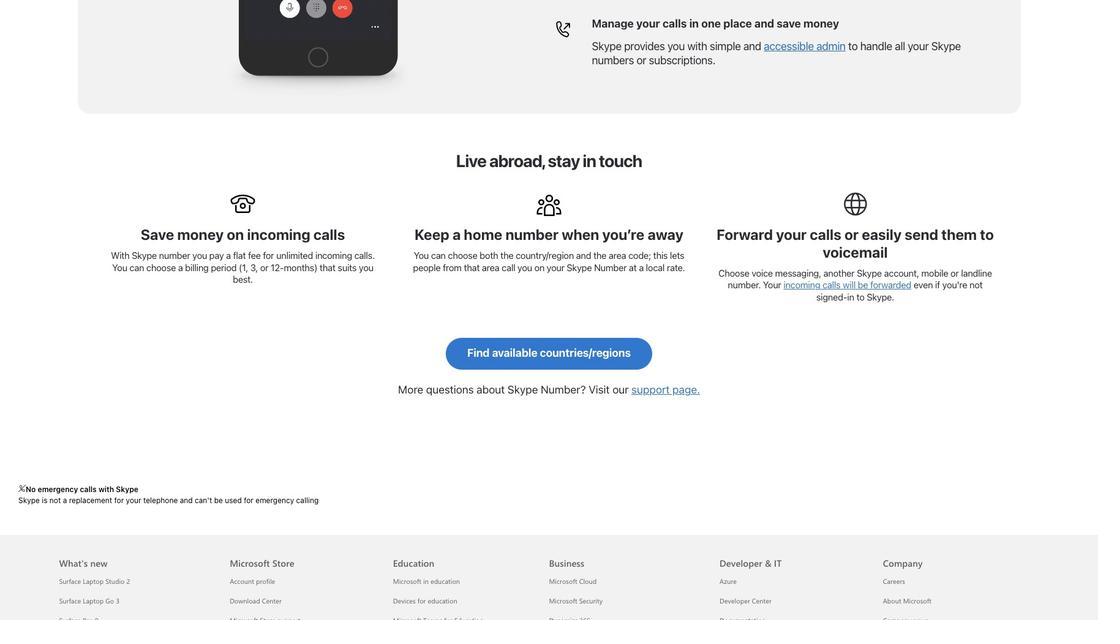 Task type: describe. For each thing, give the bounding box(es) containing it.
to inside forward your calls or easily send them to voicemail
[[980, 226, 994, 243]]

support page. link
[[632, 384, 700, 396]]

education
[[393, 557, 434, 569]]

footer resource links element
[[4, 535, 1094, 620]]

choose inside with skype number you pay a flat fee for unlimited incoming calls. you can choose a billing period (1, 3, or 12-months) that suits you best.
[[146, 262, 176, 273]]

what's
[[59, 557, 88, 569]]

calls for manage your calls in one place and save money
[[663, 17, 687, 30]]

a right keep
[[453, 226, 461, 243]]

you inside you can choose both the country/region and the area code; this lets people from that area call you on your skype number at a local rate.
[[414, 250, 429, 261]]

keep
[[415, 226, 449, 243]]

calls.
[[354, 250, 375, 261]]

manage your calls in one place and save money
[[592, 17, 839, 30]]

handle
[[860, 40, 892, 53]]

for inside with skype number you pay a flat fee for unlimited incoming calls. you can choose a billing period (1, 3, or 12-months) that suits you best.
[[263, 250, 274, 261]]

microsoft for microsoft store
[[230, 557, 270, 569]]

0 vertical spatial emergency
[[38, 485, 78, 494]]

home
[[464, 226, 502, 243]]

no
[[26, 485, 36, 494]]

that inside you can choose both the country/region and the area code; this lets people from that area call you on your skype number at a local rate.
[[464, 262, 480, 273]]

studio
[[105, 577, 125, 586]]

1 vertical spatial be
[[214, 496, 223, 505]]

fee
[[248, 250, 261, 261]]

(1,
[[239, 262, 248, 273]]

company heading
[[883, 535, 1032, 572]]

developer for developer & it
[[720, 557, 762, 569]]

developer & it
[[720, 557, 782, 569]]

1 vertical spatial area
[[482, 262, 499, 273]]

your inside forward your calls or easily send them to voicemail
[[776, 226, 807, 243]]

in left one
[[689, 17, 699, 30]]

center for developer
[[752, 596, 772, 606]]

download center link
[[230, 596, 282, 606]]

find available countries/regions
[[467, 347, 631, 360]]

to inside even if you're not signed-in to skype.
[[857, 291, 865, 302]]

3
[[116, 596, 119, 606]]

a left the flat at the left of page
[[226, 250, 231, 261]]

devices
[[393, 596, 416, 606]]

&
[[765, 557, 772, 569]]

that inside with skype number you pay a flat fee for unlimited incoming calls. you can choose a billing period (1, 3, or 12-months) that suits you best.
[[320, 262, 336, 273]]

is
[[42, 496, 47, 505]]

accessible admin link
[[764, 40, 846, 53]]

skype down no
[[18, 496, 40, 505]]

incoming calls will be forwarded link
[[784, 280, 911, 291]]

calls for no emergency calls with skype
[[80, 485, 97, 494]]

business
[[549, 557, 585, 569]]

even if you're not signed-in to skype.
[[816, 280, 983, 302]]

questions
[[426, 384, 474, 396]]

you're
[[602, 226, 645, 243]]

developer center
[[720, 596, 772, 606]]

choose voice messaging, another skype account, mobile or landline number. your
[[719, 268, 992, 291]]

can't
[[195, 496, 212, 505]]

choose
[[719, 268, 749, 279]]

in inside even if you're not signed-in to skype.
[[847, 291, 854, 302]]

0 vertical spatial money
[[804, 17, 839, 30]]

you down calls.
[[359, 262, 374, 273]]

and left can't
[[180, 496, 193, 505]]

on inside you can choose both the country/region and the area code; this lets people from that area call you on your skype number at a local rate.
[[534, 262, 545, 273]]

live
[[456, 151, 486, 171]]

download center
[[230, 596, 282, 606]]

surface laptop studio 2
[[59, 577, 130, 586]]

manage
[[592, 17, 634, 30]]

lets
[[670, 250, 684, 261]]

store
[[272, 557, 294, 569]]

center for microsoft
[[262, 596, 282, 606]]

0 vertical spatial incoming
[[247, 226, 310, 243]]

skype is not a replacement for your telephone and can't be used for emergency calling
[[18, 496, 319, 505]]

voice
[[752, 268, 773, 279]]

surface laptop go 3
[[59, 596, 119, 606]]

at
[[629, 262, 637, 273]]

no emergency calls with skype
[[26, 485, 138, 494]]

company
[[883, 557, 923, 569]]

period
[[211, 262, 237, 273]]

number inside with skype number you pay a flat fee for unlimited incoming calls. you can choose a billing period (1, 3, or 12-months) that suits you best.
[[159, 250, 190, 261]]

rate.
[[667, 262, 685, 273]]

and inside you can choose both the country/region and the area code; this lets people from that area call you on your skype number at a local rate.
[[576, 250, 591, 261]]

local
[[646, 262, 665, 273]]

0 vertical spatial area
[[609, 250, 626, 261]]

surface laptop go 3 link
[[59, 596, 119, 606]]

your left telephone
[[126, 496, 141, 505]]

developer & it heading
[[720, 535, 868, 572]]

your inside you can choose both the country/region and the area code; this lets people from that area call you on your skype number at a local rate.
[[547, 262, 565, 273]]

laptop for studio
[[83, 577, 104, 586]]

in up devices for education
[[423, 577, 429, 586]]

used
[[225, 496, 242, 505]]

microsoft store heading
[[230, 535, 378, 572]]

flat
[[233, 250, 246, 261]]

microsoft right about
[[903, 596, 932, 606]]

for right used
[[244, 496, 254, 505]]

to handle all your skype numbers or subscriptions.
[[592, 40, 961, 67]]

you inside you can choose both the country/region and the area code; this lets people from that area call you on your skype number at a local rate.
[[518, 262, 532, 273]]

send
[[905, 226, 938, 243]]

devices for education
[[393, 596, 457, 606]]

to inside to handle all your skype numbers or subscriptions.
[[848, 40, 858, 53]]

more questions about skype number? visit our support page.
[[398, 384, 700, 396]]

can inside you can choose both the country/region and the area code; this lets people from that area call you on your skype number at a local rate.
[[431, 250, 446, 261]]

skype provides you with simple and accessible admin
[[592, 40, 846, 53]]

all
[[895, 40, 905, 53]]

even
[[914, 280, 933, 291]]

you're
[[942, 280, 967, 291]]

profile
[[256, 577, 275, 586]]

microsoft cloud
[[549, 577, 597, 586]]

find
[[467, 347, 490, 360]]

education for microsoft in education
[[431, 577, 460, 586]]

save money on incoming calls
[[141, 226, 345, 243]]

new
[[90, 557, 107, 569]]

your inside to handle all your skype numbers or subscriptions.
[[908, 40, 929, 53]]

it
[[774, 557, 782, 569]]

call
[[502, 262, 515, 273]]

azure
[[720, 577, 737, 586]]

can inside with skype number you pay a flat fee for unlimited incoming calls. you can choose a billing period (1, 3, or 12-months) that suits you best.
[[130, 262, 144, 273]]

a left "billing"
[[178, 262, 183, 273]]

with for skype
[[99, 485, 114, 494]]

stay
[[548, 151, 580, 171]]

voicemail
[[823, 244, 888, 261]]

forward your calls or easily send them to voicemail
[[717, 226, 994, 261]]

you inside with skype number you pay a flat fee for unlimited incoming calls. you can choose a billing period (1, 3, or 12-months) that suits you best.
[[112, 262, 127, 273]]

support
[[632, 384, 670, 396]]

microsoft security
[[549, 596, 603, 606]]

messaging,
[[775, 268, 821, 279]]

12-
[[271, 262, 284, 273]]



Task type: locate. For each thing, give the bounding box(es) containing it.
live abroad, stay in touch
[[456, 151, 642, 171]]

0 horizontal spatial choose
[[146, 262, 176, 273]]

with for simple
[[687, 40, 707, 53]]

you up people
[[414, 250, 429, 261]]

numbers
[[592, 54, 634, 67]]

choose
[[448, 250, 477, 261], [146, 262, 176, 273]]

1 that from the left
[[320, 262, 336, 273]]

2 laptop from the top
[[83, 596, 104, 606]]

choose up from
[[448, 250, 477, 261]]

with up replacement
[[99, 485, 114, 494]]

be right will
[[858, 280, 868, 291]]

1 horizontal spatial be
[[858, 280, 868, 291]]

skype inside you can choose both the country/region and the area code; this lets people from that area call you on your skype number at a local rate.
[[567, 262, 592, 273]]

2 that from the left
[[464, 262, 480, 273]]

1 vertical spatial developer
[[720, 596, 750, 606]]

skype right the "about"
[[508, 384, 538, 396]]

money
[[804, 17, 839, 30], [177, 226, 224, 243]]

1 horizontal spatial not
[[970, 280, 983, 291]]

account,
[[884, 268, 919, 279]]

a inside you can choose both the country/region and the area code; this lets people from that area call you on your skype number at a local rate.
[[639, 262, 644, 273]]

1 horizontal spatial on
[[534, 262, 545, 273]]

or inside to handle all your skype numbers or subscriptions.
[[637, 54, 646, 67]]

0 vertical spatial laptop
[[83, 577, 104, 586]]

laptop for go
[[83, 596, 104, 606]]

what's new heading
[[59, 535, 215, 572]]

be left used
[[214, 496, 223, 505]]

microsoft in education
[[393, 577, 460, 586]]

skype up forwarded
[[857, 268, 882, 279]]

pay
[[209, 250, 224, 261]]

emergency up is
[[38, 485, 78, 494]]

0 vertical spatial developer
[[720, 557, 762, 569]]

developer inside developer & it heading
[[720, 557, 762, 569]]

forwarded
[[870, 280, 911, 291]]

1 vertical spatial incoming
[[315, 250, 352, 261]]

1 vertical spatial on
[[534, 262, 545, 273]]

2 the from the left
[[594, 250, 607, 261]]

your right all
[[908, 40, 929, 53]]

your
[[763, 280, 781, 291]]

choose inside you can choose both the country/region and the area code; this lets people from that area call you on your skype number at a local rate.
[[448, 250, 477, 261]]

2 vertical spatial to
[[857, 291, 865, 302]]

1 vertical spatial to
[[980, 226, 994, 243]]

1 vertical spatial can
[[130, 262, 144, 273]]

developer for developer center
[[720, 596, 750, 606]]

this
[[653, 250, 668, 261]]

0 horizontal spatial area
[[482, 262, 499, 273]]

1 vertical spatial you
[[112, 262, 127, 273]]

1 horizontal spatial center
[[752, 596, 772, 606]]

security
[[579, 596, 603, 606]]

that left suits
[[320, 262, 336, 273]]

2 vertical spatial incoming
[[784, 280, 820, 291]]

find available countries/regions button
[[446, 338, 652, 370]]

0 horizontal spatial money
[[177, 226, 224, 243]]

from
[[443, 262, 462, 273]]

1 horizontal spatial emergency
[[256, 496, 294, 505]]

0 vertical spatial you
[[414, 250, 429, 261]]

skype left number
[[567, 262, 592, 273]]

0 vertical spatial education
[[431, 577, 460, 586]]

them
[[942, 226, 977, 243]]

the up number
[[594, 250, 607, 261]]

education heading
[[393, 535, 542, 572]]

replacement
[[69, 496, 112, 505]]

1 vertical spatial laptop
[[83, 596, 104, 606]]

on
[[227, 226, 244, 243], [534, 262, 545, 273]]

both
[[480, 250, 498, 261]]

1 developer from the top
[[720, 557, 762, 569]]

area up number
[[609, 250, 626, 261]]

microsoft down the "microsoft cloud" at bottom
[[549, 596, 577, 606]]

your up provides
[[636, 17, 660, 30]]

developer
[[720, 557, 762, 569], [720, 596, 750, 606]]

1 surface from the top
[[59, 577, 81, 586]]

0 vertical spatial not
[[970, 280, 983, 291]]

1 horizontal spatial number
[[506, 226, 559, 243]]

0 horizontal spatial not
[[50, 496, 61, 505]]

can
[[431, 250, 446, 261], [130, 262, 144, 273]]

1 horizontal spatial money
[[804, 17, 839, 30]]

money up pay
[[177, 226, 224, 243]]

to right admin
[[848, 40, 858, 53]]

microsoft for microsoft in education
[[393, 577, 421, 586]]

0 horizontal spatial you
[[112, 262, 127, 273]]

0 horizontal spatial emergency
[[38, 485, 78, 494]]

a right at
[[639, 262, 644, 273]]

or right 3,
[[260, 262, 268, 273]]

skype inside choose voice messaging, another skype account, mobile or landline number. your
[[857, 268, 882, 279]]

0 vertical spatial number
[[506, 226, 559, 243]]

laptop
[[83, 577, 104, 586], [83, 596, 104, 606]]

education down microsoft in education link at the bottom left
[[428, 596, 457, 606]]

incoming down the messaging,
[[784, 280, 820, 291]]

save
[[141, 226, 174, 243]]

easily
[[862, 226, 902, 243]]

0 horizontal spatial with
[[99, 485, 114, 494]]

calls up suits
[[313, 226, 345, 243]]

developer up azure
[[720, 557, 762, 569]]

about microsoft
[[883, 596, 932, 606]]

laptop down new
[[83, 577, 104, 586]]

you down with
[[112, 262, 127, 273]]

or inside with skype number you pay a flat fee for unlimited incoming calls. you can choose a billing period (1, 3, or 12-months) that suits you best.
[[260, 262, 268, 273]]

skype up skype is not a replacement for your telephone and can't be used for emergency calling
[[116, 485, 138, 494]]

page.
[[673, 384, 700, 396]]

1 horizontal spatial area
[[609, 250, 626, 261]]

number up "billing"
[[159, 250, 190, 261]]

0 vertical spatial to
[[848, 40, 858, 53]]

signed-
[[816, 291, 847, 302]]

developer down the azure link on the bottom
[[720, 596, 750, 606]]

for right replacement
[[114, 496, 124, 505]]

0 horizontal spatial can
[[130, 262, 144, 273]]

1 center from the left
[[262, 596, 282, 606]]

download
[[230, 596, 260, 606]]

to right them at the right top of the page
[[980, 226, 994, 243]]

skype up numbers
[[592, 40, 622, 53]]

and
[[755, 17, 774, 30], [744, 40, 761, 53], [576, 250, 591, 261], [180, 496, 193, 505]]

microsoft inside microsoft store heading
[[230, 557, 270, 569]]

simple
[[710, 40, 741, 53]]

and down place on the right top
[[744, 40, 761, 53]]

0 vertical spatial choose
[[448, 250, 477, 261]]

incoming calls will be forwarded
[[784, 280, 911, 291]]

surface for surface laptop go 3
[[59, 596, 81, 606]]

2 surface from the top
[[59, 596, 81, 606]]

1 horizontal spatial you
[[414, 250, 429, 261]]

suits
[[338, 262, 357, 273]]

to
[[848, 40, 858, 53], [980, 226, 994, 243], [857, 291, 865, 302]]

microsoft for microsoft security
[[549, 596, 577, 606]]

go
[[105, 596, 114, 606]]

2 center from the left
[[752, 596, 772, 606]]

microsoft up account profile on the bottom left of the page
[[230, 557, 270, 569]]

one
[[701, 17, 721, 30]]

surface for surface laptop studio 2
[[59, 577, 81, 586]]

1 horizontal spatial can
[[431, 250, 446, 261]]

for inside footer resource links element
[[418, 596, 426, 606]]

skype right with
[[132, 250, 157, 261]]

and left save
[[755, 17, 774, 30]]

microsoft
[[230, 557, 270, 569], [393, 577, 421, 586], [549, 577, 577, 586], [549, 596, 577, 606], [903, 596, 932, 606]]

azure link
[[720, 577, 737, 586]]

3,
[[250, 262, 258, 273]]

0 vertical spatial can
[[431, 250, 446, 261]]

2 horizontal spatial incoming
[[784, 280, 820, 291]]

1 horizontal spatial incoming
[[315, 250, 352, 261]]

or up you're
[[951, 268, 959, 279]]

1 the from the left
[[500, 250, 514, 261]]

in right stay
[[583, 151, 596, 171]]

or inside choose voice messaging, another skype account, mobile or landline number. your
[[951, 268, 959, 279]]

1 vertical spatial choose
[[146, 262, 176, 273]]

2 developer from the top
[[720, 596, 750, 606]]

calls
[[663, 17, 687, 30], [313, 226, 345, 243], [810, 226, 841, 243], [823, 280, 841, 291], [80, 485, 97, 494]]

to down incoming calls will be forwarded link
[[857, 291, 865, 302]]

education up devices for education link
[[431, 577, 460, 586]]

number.
[[728, 280, 761, 291]]

your up the messaging,
[[776, 226, 807, 243]]

center down the profile
[[262, 596, 282, 606]]

save
[[777, 17, 801, 30]]

1 vertical spatial number
[[159, 250, 190, 261]]

the up call
[[500, 250, 514, 261]]

0 horizontal spatial be
[[214, 496, 223, 505]]

for right fee at the top left
[[263, 250, 274, 261]]

0 horizontal spatial the
[[500, 250, 514, 261]]

forward
[[717, 226, 773, 243]]

countries/regions
[[540, 347, 631, 360]]

and down when
[[576, 250, 591, 261]]

can up people
[[431, 250, 446, 261]]

on down country/region
[[534, 262, 545, 273]]

0 vertical spatial with
[[687, 40, 707, 53]]

emergency left the calling at the bottom left
[[256, 496, 294, 505]]

keep a home number when you're away
[[415, 226, 684, 243]]

number up country/region
[[506, 226, 559, 243]]

0 vertical spatial on
[[227, 226, 244, 243]]

microsoft in education link
[[393, 577, 460, 586]]

0 horizontal spatial that
[[320, 262, 336, 273]]

0 horizontal spatial number
[[159, 250, 190, 261]]

1 vertical spatial not
[[50, 496, 61, 505]]

a right is
[[63, 496, 67, 505]]

2
[[127, 577, 130, 586]]

place
[[724, 17, 752, 30]]

0 horizontal spatial center
[[262, 596, 282, 606]]

or down provides
[[637, 54, 646, 67]]

account profile link
[[230, 577, 275, 586]]

1 horizontal spatial the
[[594, 250, 607, 261]]

will
[[843, 280, 856, 291]]

visit
[[589, 384, 610, 396]]

microsoft down education
[[393, 577, 421, 586]]

in
[[689, 17, 699, 30], [583, 151, 596, 171], [847, 291, 854, 302], [423, 577, 429, 586]]

microsoft for microsoft cloud
[[549, 577, 577, 586]]

surface laptop studio 2 link
[[59, 577, 130, 586]]

surface down 'surface laptop studio 2' link
[[59, 596, 81, 606]]

about microsoft link
[[883, 596, 932, 606]]

unlimited
[[276, 250, 313, 261]]

1 horizontal spatial that
[[464, 262, 480, 273]]

0 horizontal spatial on
[[227, 226, 244, 243]]

1 horizontal spatial choose
[[448, 250, 477, 261]]

with
[[111, 250, 129, 261]]

0 vertical spatial surface
[[59, 577, 81, 586]]

telephone
[[143, 496, 178, 505]]

surface
[[59, 577, 81, 586], [59, 596, 81, 606]]

1 vertical spatial money
[[177, 226, 224, 243]]

in down will
[[847, 291, 854, 302]]

calls up voicemail
[[810, 226, 841, 243]]

with up 'subscriptions.'
[[687, 40, 707, 53]]

accessible
[[764, 40, 814, 53]]

center down &
[[752, 596, 772, 606]]

1 vertical spatial education
[[428, 596, 457, 606]]

calls inside forward your calls or easily send them to voicemail
[[810, 226, 841, 243]]

incoming up unlimited
[[247, 226, 310, 243]]

available
[[492, 347, 537, 360]]

you up "billing"
[[192, 250, 207, 261]]

not inside even if you're not signed-in to skype.
[[970, 280, 983, 291]]

1 vertical spatial surface
[[59, 596, 81, 606]]

microsoft down business at the bottom of the page
[[549, 577, 577, 586]]

incoming inside with skype number you pay a flat fee for unlimited incoming calls. you can choose a billing period (1, 3, or 12-months) that suits you best.
[[315, 250, 352, 261]]

not right is
[[50, 496, 61, 505]]

skype inside to handle all your skype numbers or subscriptions.
[[931, 40, 961, 53]]

you right call
[[518, 262, 532, 273]]

your down country/region
[[547, 262, 565, 273]]

you up 'subscriptions.'
[[668, 40, 685, 53]]

calls left one
[[663, 17, 687, 30]]

skype inside with skype number you pay a flat fee for unlimited incoming calls. you can choose a billing period (1, 3, or 12-months) that suits you best.
[[132, 250, 157, 261]]

calls for forward your calls or easily send them to voicemail
[[810, 226, 841, 243]]

0 horizontal spatial incoming
[[247, 226, 310, 243]]

calls up the signed-
[[823, 280, 841, 291]]

account
[[230, 577, 254, 586]]

account profile
[[230, 577, 275, 586]]

surface down what's
[[59, 577, 81, 586]]

money up admin
[[804, 17, 839, 30]]

more
[[398, 384, 423, 396]]

microsoft security link
[[549, 596, 603, 606]]

or inside forward your calls or easily send them to voicemail
[[845, 226, 859, 243]]

your
[[636, 17, 660, 30], [908, 40, 929, 53], [776, 226, 807, 243], [547, 262, 565, 273], [126, 496, 141, 505]]

1 vertical spatial emergency
[[256, 496, 294, 505]]

careers link
[[883, 577, 905, 586]]

incoming
[[247, 226, 310, 243], [315, 250, 352, 261], [784, 280, 820, 291]]

subscriptions.
[[649, 54, 715, 67]]

away
[[648, 226, 684, 243]]

cloud
[[579, 577, 597, 586]]

that right from
[[464, 262, 480, 273]]

1 horizontal spatial with
[[687, 40, 707, 53]]

area down both
[[482, 262, 499, 273]]

months)
[[284, 262, 317, 273]]

calls up replacement
[[80, 485, 97, 494]]

skype
[[592, 40, 622, 53], [931, 40, 961, 53], [132, 250, 157, 261], [567, 262, 592, 273], [857, 268, 882, 279], [508, 384, 538, 396], [116, 485, 138, 494], [18, 496, 40, 505]]

not down landline
[[970, 280, 983, 291]]

best.
[[233, 274, 253, 285]]

laptop left go
[[83, 596, 104, 606]]

skype right all
[[931, 40, 961, 53]]

or
[[637, 54, 646, 67], [845, 226, 859, 243], [260, 262, 268, 273], [951, 268, 959, 279]]

incoming up suits
[[315, 250, 352, 261]]

choose down the save
[[146, 262, 176, 273]]

business heading
[[549, 535, 705, 572]]

1 laptop from the top
[[83, 577, 104, 586]]

1 vertical spatial with
[[99, 485, 114, 494]]

education for devices for education
[[428, 596, 457, 606]]

or up voicemail
[[845, 226, 859, 243]]

on up the flat at the left of page
[[227, 226, 244, 243]]

0 vertical spatial be
[[858, 280, 868, 291]]

for right devices on the bottom of the page
[[418, 596, 426, 606]]

can down the save
[[130, 262, 144, 273]]

number?
[[541, 384, 586, 396]]



Task type: vqa. For each thing, say whether or not it's contained in the screenshot.


